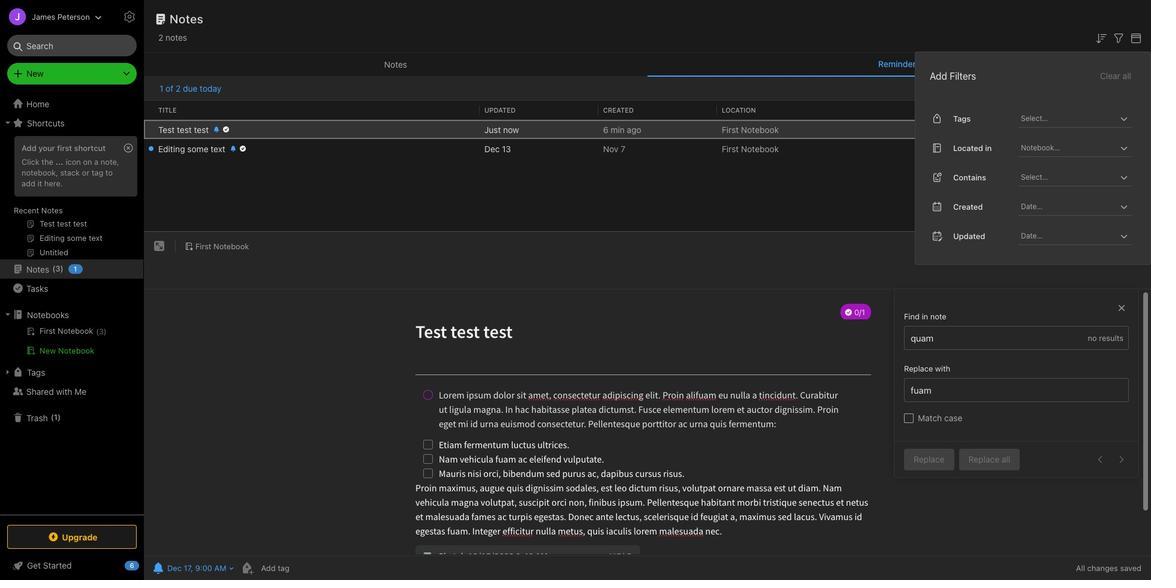 Task type: vqa. For each thing, say whether or not it's contained in the screenshot.
the Search text box
yes



Task type: describe. For each thing, give the bounding box(es) containing it.
expand tags image
[[3, 368, 13, 377]]

test test test
[[158, 124, 209, 135]]

james peterson
[[32, 12, 90, 21]]

editing some text
[[158, 144, 225, 154]]

icon on a note, notebook, stack or tag to add it here.
[[22, 157, 119, 188]]

note window element
[[144, 232, 1151, 580]]

find
[[904, 312, 920, 322]]

started
[[43, 561, 72, 571]]

match
[[918, 413, 942, 423]]

nov
[[603, 144, 619, 154]]

notebook,
[[22, 168, 58, 177]]

first notebook for 6 min ago
[[722, 124, 779, 135]]

cell for editing some text
[[144, 139, 154, 158]]

replace all
[[969, 455, 1011, 465]]

reminders button
[[648, 53, 1151, 77]]

all changes saved
[[1076, 564, 1142, 573]]

tree containing home
[[0, 94, 144, 515]]

click the ...
[[22, 157, 63, 167]]

1 of 2 due today
[[160, 83, 221, 94]]

row group containing test test test
[[144, 120, 1151, 158]]

1 for 1
[[74, 265, 77, 273]]

interesting
[[997, 144, 1038, 154]]

trash ( 1 )
[[26, 413, 61, 423]]

tag
[[92, 168, 103, 177]]

on
[[83, 157, 92, 167]]

a
[[94, 157, 98, 167]]

test
[[158, 124, 175, 135]]

1 test from the left
[[177, 124, 192, 135]]

3 inside notes ( 3 )
[[55, 264, 60, 274]]

results
[[1099, 334, 1124, 343]]

1 inside trash ( 1 )
[[54, 413, 58, 422]]

settings image
[[122, 10, 137, 24]]

) for notes
[[60, 264, 63, 274]]

shortcuts
[[27, 118, 65, 128]]

0 vertical spatial 2
[[158, 32, 163, 43]]

first notebook button
[[180, 238, 253, 255]]

due
[[183, 83, 198, 94]]

add for add your first shortcut
[[22, 143, 36, 153]]

james
[[32, 12, 55, 21]]

clear all button
[[1099, 69, 1133, 83]]

notebooks
[[27, 310, 69, 320]]

stack
[[60, 168, 80, 177]]

add your first shortcut
[[22, 143, 106, 153]]

recent
[[14, 206, 39, 215]]

dec for dec 17, 9:00 am
[[167, 564, 182, 573]]

peterson
[[58, 12, 90, 21]]

( 3 )
[[96, 327, 107, 336]]

clear all
[[1100, 71, 1132, 81]]

1 horizontal spatial updated
[[953, 231, 985, 241]]

...
[[55, 157, 63, 167]]

it
[[37, 179, 42, 188]]

nov 7
[[603, 144, 626, 154]]

tags up located
[[953, 114, 971, 123]]

Contains field
[[1019, 169, 1133, 186]]

notes
[[166, 32, 187, 43]]

trash
[[26, 413, 48, 423]]

) for trash
[[58, 413, 61, 422]]

me
[[75, 386, 87, 397]]

location
[[722, 106, 756, 114]]

min
[[611, 124, 625, 135]]

home
[[26, 99, 49, 109]]

filters
[[950, 71, 976, 81]]

add filters image
[[1112, 31, 1126, 45]]

expand note image
[[152, 239, 167, 254]]

notebook inside first notebook button
[[214, 242, 249, 251]]

am
[[214, 564, 226, 573]]

tags button
[[0, 363, 143, 382]]

 input text field for located in
[[1020, 140, 1117, 156]]

new notebook
[[40, 346, 94, 356]]

cell for test test test
[[144, 120, 154, 139]]

notes inside button
[[384, 59, 407, 69]]

Search text field
[[16, 35, 128, 56]]

Match case checkbox
[[904, 414, 914, 423]]

first notebook inside button
[[195, 242, 249, 251]]

1 for 1 of 2 due today
[[160, 83, 163, 94]]

notes button
[[144, 53, 648, 77]]

Find in note text field
[[910, 327, 1088, 350]]

0 vertical spatial created
[[603, 106, 634, 114]]

note,
[[101, 157, 119, 167]]

fun, insightful, interesting
[[940, 144, 1038, 154]]

click
[[22, 157, 39, 167]]

share
[[1089, 241, 1112, 251]]

new button
[[7, 63, 137, 85]]

editing
[[158, 144, 185, 154]]

replace with
[[904, 364, 951, 374]]

notebooks link
[[0, 305, 143, 324]]

replace for replace all
[[969, 455, 1000, 465]]

replace all button
[[959, 449, 1020, 471]]

2 notes
[[158, 32, 187, 43]]

replace button
[[904, 449, 954, 471]]

text
[[211, 144, 225, 154]]

tab list containing reminders
[[144, 53, 1151, 77]]

all for replace all
[[1002, 455, 1011, 465]]

new notebook button
[[0, 344, 143, 358]]

1 vertical spatial 2
[[176, 83, 181, 94]]

first for nov 7
[[722, 144, 739, 154]]

of
[[166, 83, 173, 94]]

reminders
[[878, 59, 921, 69]]

recent notes
[[14, 206, 63, 215]]

7
[[621, 144, 626, 154]]

contains
[[953, 172, 986, 182]]

( for notes
[[52, 264, 55, 274]]

home link
[[0, 94, 144, 113]]

here.
[[44, 179, 63, 188]]

note
[[930, 312, 947, 322]]

notes inside group
[[41, 206, 63, 215]]

all
[[1076, 564, 1085, 573]]

find in note
[[904, 312, 947, 322]]

today
[[200, 83, 221, 94]]



Task type: locate. For each thing, give the bounding box(es) containing it.
1 cell from the top
[[144, 120, 154, 139]]

Edit reminder field
[[150, 560, 235, 577]]

View options field
[[1126, 30, 1144, 45]]

replace inside 'replace all' button
[[969, 455, 1000, 465]]

all inside button
[[1002, 455, 1011, 465]]

the
[[42, 157, 53, 167]]

( down notebooks 'link'
[[96, 327, 99, 336]]

1 horizontal spatial 3
[[99, 327, 104, 336]]

replace right replace button on the bottom right of the page
[[969, 455, 1000, 465]]

in right find
[[922, 312, 928, 322]]

1 vertical spatial date…
[[1021, 231, 1043, 240]]

 Date picker field
[[1019, 228, 1144, 245]]

to
[[105, 168, 113, 177]]

1 vertical spatial 6
[[130, 562, 134, 570]]

with inside the note window element
[[935, 364, 951, 374]]

1 vertical spatial new
[[40, 346, 56, 356]]

 input text field
[[1020, 169, 1117, 186]]

None search field
[[16, 35, 128, 56]]

with for shared
[[56, 386, 72, 397]]

clear
[[1100, 71, 1121, 81]]

only you
[[1037, 241, 1069, 251]]

close image
[[1116, 302, 1128, 314]]

shared with me link
[[0, 382, 143, 401]]

new up tags button
[[40, 346, 56, 356]]

test up the some
[[194, 124, 209, 135]]

2 date… from the top
[[1021, 231, 1043, 240]]

6 inside row group
[[603, 124, 609, 135]]

first inside button
[[195, 242, 211, 251]]

1 vertical spatial (
[[96, 327, 99, 336]]

1 vertical spatial updated
[[953, 231, 985, 241]]

dec left "17,"
[[167, 564, 182, 573]]

Add filters field
[[1112, 30, 1126, 45]]

tags up shared
[[27, 367, 45, 377]]

( inside trash ( 1 )
[[51, 413, 54, 422]]

saved
[[1120, 564, 1142, 573]]

dec inside popup button
[[167, 564, 182, 573]]

add filters
[[930, 71, 976, 81]]

shared
[[26, 386, 54, 397]]

1 horizontal spatial 1
[[74, 265, 77, 273]]

with left me
[[56, 386, 72, 397]]

dec inside row group
[[485, 144, 500, 154]]

2  input text field from the top
[[1020, 140, 1117, 156]]

3 up tasks button
[[55, 264, 60, 274]]

click to collapse image
[[139, 558, 148, 573]]

2 right "of"
[[176, 83, 181, 94]]

( up tasks button
[[52, 264, 55, 274]]

6 min ago
[[603, 124, 641, 135]]

notebook
[[741, 124, 779, 135], [741, 144, 779, 154], [214, 242, 249, 251], [58, 346, 94, 356]]

 input text field inside located in field
[[1020, 140, 1117, 156]]

0 horizontal spatial 2
[[158, 32, 163, 43]]

 input text field up located in field
[[1020, 110, 1117, 127]]

shared with me
[[26, 386, 87, 397]]

0 vertical spatial date…
[[1021, 202, 1043, 211]]

6 left min
[[603, 124, 609, 135]]

1 right trash at left
[[54, 413, 58, 422]]

 input text field for tags
[[1020, 110, 1117, 127]]

1 horizontal spatial test
[[194, 124, 209, 135]]

upgrade
[[62, 532, 98, 542]]

1 vertical spatial first notebook
[[722, 144, 779, 154]]

add tag image
[[240, 561, 254, 576]]

add for add filters
[[930, 71, 947, 81]]

( inside new notebook group
[[96, 327, 99, 336]]

1 vertical spatial dec
[[167, 564, 182, 573]]

3 inside new notebook group
[[99, 327, 104, 336]]

0 vertical spatial all
[[1123, 71, 1132, 81]]

get started
[[27, 561, 72, 571]]

1 horizontal spatial 2
[[176, 83, 181, 94]]

tab list
[[144, 53, 1151, 77]]

0 vertical spatial add
[[930, 71, 947, 81]]

dec
[[485, 144, 500, 154], [167, 564, 182, 573]]

you
[[1056, 241, 1069, 251]]

notes
[[170, 12, 204, 26], [384, 59, 407, 69], [41, 206, 63, 215], [26, 264, 49, 274]]

add
[[930, 71, 947, 81], [22, 143, 36, 153]]

2
[[158, 32, 163, 43], [176, 83, 181, 94]]

replace for replace
[[914, 455, 945, 465]]

date… for updated
[[1021, 231, 1043, 240]]

1  input text field from the top
[[1020, 110, 1117, 127]]

expand notebooks image
[[3, 310, 13, 320]]

first notebook
[[722, 124, 779, 135], [722, 144, 779, 154], [195, 242, 249, 251]]

group containing add your first shortcut
[[0, 133, 143, 264]]

only
[[1037, 241, 1054, 251]]

tags column header
[[940, 106, 957, 114]]

0 vertical spatial (
[[52, 264, 55, 274]]

0 vertical spatial  input text field
[[1020, 110, 1117, 127]]

1 horizontal spatial in
[[985, 143, 992, 153]]

some
[[187, 144, 208, 154]]

1 vertical spatial all
[[1002, 455, 1011, 465]]

replace down match on the bottom right of page
[[914, 455, 945, 465]]

13
[[502, 144, 511, 154]]

new for new notebook
[[40, 346, 56, 356]]

with
[[935, 364, 951, 374], [56, 386, 72, 397]]

created up min
[[603, 106, 634, 114]]

) up tasks button
[[60, 264, 63, 274]]

Tags field
[[1019, 110, 1133, 128]]

3 down notebooks 'link'
[[99, 327, 104, 336]]

updated up the 'just now'
[[485, 106, 516, 114]]

first
[[722, 124, 739, 135], [722, 144, 739, 154], [195, 242, 211, 251]]

new
[[26, 68, 44, 79], [40, 346, 56, 356]]

1 vertical spatial 1
[[74, 265, 77, 273]]

now
[[503, 124, 519, 135]]

no
[[1088, 334, 1097, 343]]

tags inside button
[[27, 367, 45, 377]]

0 horizontal spatial 6
[[130, 562, 134, 570]]

1 horizontal spatial all
[[1123, 71, 1132, 81]]

1 vertical spatial first
[[722, 144, 739, 154]]

located
[[953, 143, 983, 153]]

) right trash at left
[[58, 413, 61, 422]]

with for replace
[[935, 364, 951, 374]]

1 vertical spatial 3
[[99, 327, 104, 336]]

0 horizontal spatial created
[[603, 106, 634, 114]]

1 vertical spatial in
[[922, 312, 928, 322]]

Add tag field
[[260, 563, 350, 574]]

your
[[39, 143, 55, 153]]

2 cell from the top
[[144, 139, 154, 158]]

Located in field
[[1019, 140, 1133, 157]]

cell left test
[[144, 120, 154, 139]]

0 vertical spatial first notebook
[[722, 124, 779, 135]]

notebook inside new notebook button
[[58, 346, 94, 356]]

0 vertical spatial first
[[722, 124, 739, 135]]

6 left click to collapse image
[[130, 562, 134, 570]]

tags down the add filters
[[940, 106, 957, 114]]

2 vertical spatial first
[[195, 242, 211, 251]]

new up home
[[26, 68, 44, 79]]

2 left notes
[[158, 32, 163, 43]]

in right located
[[985, 143, 992, 153]]

get
[[27, 561, 41, 571]]

new inside popup button
[[26, 68, 44, 79]]

Help and Learning task checklist field
[[0, 556, 144, 576]]

1 horizontal spatial created
[[953, 202, 983, 211]]

0 horizontal spatial 3
[[55, 264, 60, 274]]

1 vertical spatial  input text field
[[1020, 140, 1117, 156]]

1 vertical spatial add
[[22, 143, 36, 153]]

1 left "of"
[[160, 83, 163, 94]]

Account field
[[0, 5, 102, 29]]

 Date picker field
[[1019, 198, 1144, 216]]

replace inside replace button
[[914, 455, 945, 465]]

created
[[603, 106, 634, 114], [953, 202, 983, 211]]

add
[[22, 179, 35, 188]]

1 horizontal spatial add
[[930, 71, 947, 81]]

0 vertical spatial )
[[60, 264, 63, 274]]

0 vertical spatial in
[[985, 143, 992, 153]]

) inside trash ( 1 )
[[58, 413, 61, 422]]

0 vertical spatial 1
[[160, 83, 163, 94]]

add inside group
[[22, 143, 36, 153]]

Replace with text field
[[910, 379, 1124, 402]]

created down contains
[[953, 202, 983, 211]]

test right test
[[177, 124, 192, 135]]

dec for dec 13
[[485, 144, 500, 154]]

1 vertical spatial )
[[104, 327, 107, 336]]

1 vertical spatial with
[[56, 386, 72, 397]]

test
[[177, 124, 192, 135], [194, 124, 209, 135]]

date… inside  date picker field
[[1021, 231, 1043, 240]]

1 up tasks button
[[74, 265, 77, 273]]

share button
[[1079, 237, 1123, 256]]

0 horizontal spatial in
[[922, 312, 928, 322]]

0 vertical spatial dec
[[485, 144, 500, 154]]

0 horizontal spatial with
[[56, 386, 72, 397]]

 input text field up  input text box
[[1020, 140, 1117, 156]]

( for trash
[[51, 413, 54, 422]]

0 horizontal spatial dec
[[167, 564, 182, 573]]

1 horizontal spatial dec
[[485, 144, 500, 154]]

2 vertical spatial 1
[[54, 413, 58, 422]]

ago
[[627, 124, 641, 135]]

row group
[[144, 120, 1151, 158]]

dec 17, 9:00 am
[[167, 564, 226, 573]]

2 vertical spatial first notebook
[[195, 242, 249, 251]]

shortcuts button
[[0, 113, 143, 133]]

located in
[[953, 143, 992, 153]]

6 for 6 min ago
[[603, 124, 609, 135]]

0 vertical spatial new
[[26, 68, 44, 79]]

insightful,
[[957, 144, 995, 154]]

tasks
[[26, 283, 48, 294]]

all for clear all
[[1123, 71, 1132, 81]]

match case
[[918, 413, 963, 423]]

replace up "select912" checkbox
[[904, 364, 933, 374]]

or
[[82, 168, 89, 177]]

notes inside notes ( 3 )
[[26, 264, 49, 274]]

1 date… from the top
[[1021, 202, 1043, 211]]

2 vertical spatial (
[[51, 413, 54, 422]]

0 horizontal spatial 1
[[54, 413, 58, 422]]

in for located
[[985, 143, 992, 153]]

) inside notes ( 3 )
[[60, 264, 63, 274]]

dec left 13
[[485, 144, 500, 154]]

first notebook for nov 7
[[722, 144, 779, 154]]

date… inside field
[[1021, 202, 1043, 211]]

 input text field inside 'tags' field
[[1020, 110, 1117, 127]]

0 vertical spatial with
[[935, 364, 951, 374]]

2 horizontal spatial 1
[[160, 83, 163, 94]]

title
[[158, 106, 177, 114]]

dec 13
[[485, 144, 511, 154]]

0 horizontal spatial all
[[1002, 455, 1011, 465]]

( right trash at left
[[51, 413, 54, 422]]

6 inside help and learning task checklist field
[[130, 562, 134, 570]]

all inside button
[[1123, 71, 1132, 81]]

notes ( 3 )
[[26, 264, 63, 274]]

with inside 'tree'
[[56, 386, 72, 397]]

6
[[603, 124, 609, 135], [130, 562, 134, 570]]

changes
[[1088, 564, 1118, 573]]

date…
[[1021, 202, 1043, 211], [1021, 231, 1043, 240]]

replace for replace with
[[904, 364, 933, 374]]

( inside notes ( 3 )
[[52, 264, 55, 274]]

first
[[57, 143, 72, 153]]

tags
[[940, 106, 957, 114], [953, 114, 971, 123], [27, 367, 45, 377]]

new inside button
[[40, 346, 56, 356]]

cell left editing
[[144, 139, 154, 158]]

Note Editor text field
[[144, 290, 1151, 556]]

Sort options field
[[1094, 30, 1109, 45]]

new notebook group
[[0, 324, 143, 363]]

1 horizontal spatial 6
[[603, 124, 609, 135]]

replace
[[904, 364, 933, 374], [914, 455, 945, 465], [969, 455, 1000, 465]]

group
[[0, 133, 143, 264]]

cell
[[144, 120, 154, 139], [144, 139, 154, 158]]

first for 6 min ago
[[722, 124, 739, 135]]

0 vertical spatial 3
[[55, 264, 60, 274]]

0 horizontal spatial updated
[[485, 106, 516, 114]]

add up click
[[22, 143, 36, 153]]

1 vertical spatial created
[[953, 202, 983, 211]]

fun,
[[940, 144, 955, 154]]

just now
[[485, 124, 519, 135]]

) down notebooks 'link'
[[104, 327, 107, 336]]

with up match case
[[935, 364, 951, 374]]

0 vertical spatial updated
[[485, 106, 516, 114]]

case
[[944, 413, 963, 423]]

new for new
[[26, 68, 44, 79]]

updated down contains
[[953, 231, 985, 241]]

add left filters
[[930, 71, 947, 81]]

) inside new notebook group
[[104, 327, 107, 336]]

2 vertical spatial )
[[58, 413, 61, 422]]

6 for 6
[[130, 562, 134, 570]]

0 horizontal spatial add
[[22, 143, 36, 153]]

0 horizontal spatial test
[[177, 124, 192, 135]]

 input text field
[[1020, 110, 1117, 127], [1020, 140, 1117, 156]]

tasks button
[[0, 279, 143, 298]]

in for find
[[922, 312, 928, 322]]

icon
[[66, 157, 81, 167]]

date… for created
[[1021, 202, 1043, 211]]

dec 17, 9:00 am button
[[150, 560, 228, 577]]

0 vertical spatial 6
[[603, 124, 609, 135]]

tree
[[0, 94, 144, 515]]

9:00
[[195, 564, 212, 573]]

17,
[[184, 564, 193, 573]]

all
[[1123, 71, 1132, 81], [1002, 455, 1011, 465]]

no results
[[1088, 334, 1124, 343]]

1 horizontal spatial with
[[935, 364, 951, 374]]

2 test from the left
[[194, 124, 209, 135]]

in
[[985, 143, 992, 153], [922, 312, 928, 322]]



